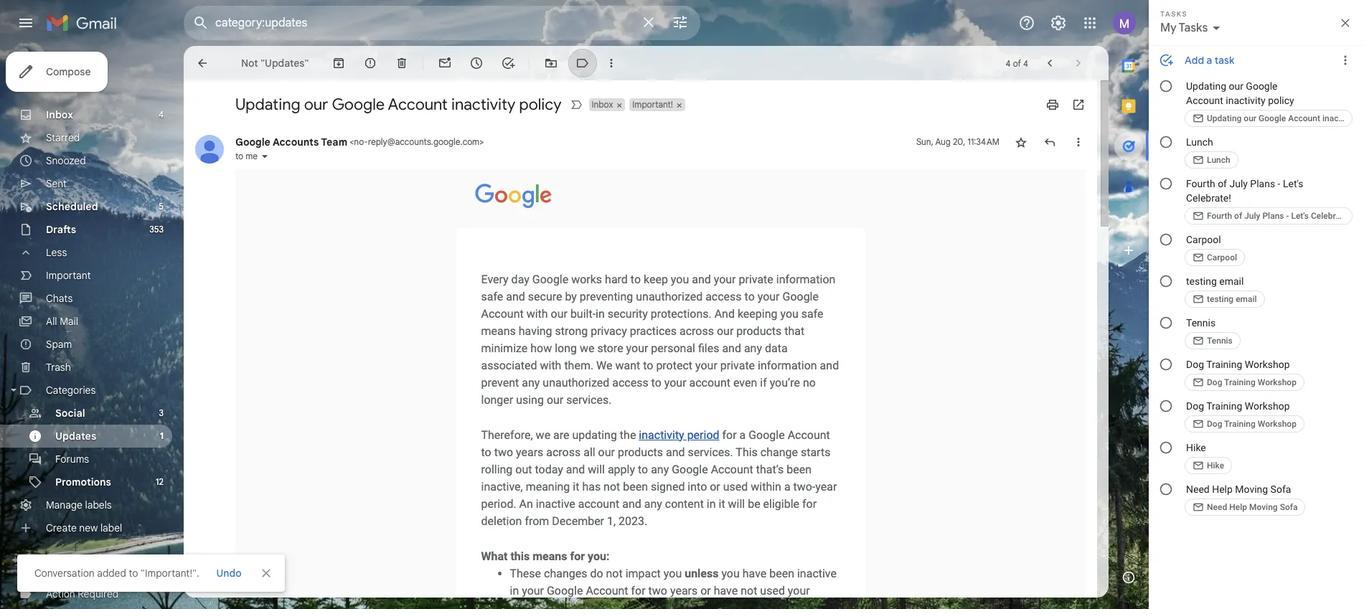 Task type: describe. For each thing, give the bounding box(es) containing it.
years.
[[779, 601, 810, 609]]

therefore, we are updating the inactivity period
[[481, 428, 720, 442]]

12
[[156, 477, 164, 487]]

policy
[[519, 95, 562, 114]]

if
[[760, 376, 767, 389]]

today
[[535, 463, 563, 476]]

longer
[[481, 393, 513, 407]]

in down these
[[510, 584, 519, 598]]

1 vertical spatial will
[[728, 497, 745, 511]]

inbox for inbox 'button'
[[592, 99, 613, 110]]

1 vertical spatial unauthorized
[[543, 376, 610, 389]]

december
[[552, 514, 604, 528]]

promotions link
[[55, 476, 111, 489]]

settings image
[[1050, 14, 1067, 32]]

new
[[79, 522, 98, 535]]

your down protect
[[665, 376, 687, 389]]

4 for 4 of 4
[[1006, 58, 1011, 69]]

services. inside every day google works hard to keep you and your private information safe and secure by preventing unauthorized access to your google account with our built-in security protections. and keeping you safe means having strong privacy practices across our products that minimize how long we store your personal files and any data associated with them. we want to protect your private information and prevent any unauthorized access to your account even if you're no longer using our services.
[[566, 393, 612, 407]]

"important!".
[[141, 567, 199, 580]]

security
[[608, 307, 648, 320]]

2 horizontal spatial 4
[[1024, 58, 1029, 69]]

sign
[[567, 601, 589, 609]]

chats link
[[46, 292, 73, 305]]

4 for 4
[[159, 109, 164, 120]]

years inside you have been inactive in your google account for two years or have not used your account to sign in to any google service for over two years.
[[670, 584, 698, 598]]

labels heading
[[19, 560, 152, 574]]

clear search image
[[635, 8, 663, 37]]

content
[[665, 497, 704, 511]]

or inside the for a google account to two years across all our products and services. this change starts rolling out today and will apply to any google account that's been inactive, meaning it has not been signed into or used within a two-year period. an inactive account and any content in it will be eligible for deletion from december 1, 2023.
[[710, 480, 721, 493]]

means inside every day google works hard to keep you and your private information safe and secure by preventing unauthorized access to your google account with our built-in security protections. and keeping you safe means having strong privacy practices across our products that minimize how long we store your personal files and any data associated with them. we want to protect your private information and prevent any unauthorized access to your account even if you're no longer using our services.
[[481, 324, 516, 338]]

an
[[519, 497, 533, 511]]

alert containing conversation added to "important!".
[[17, 33, 1126, 592]]

this
[[511, 549, 530, 563]]

day
[[511, 272, 530, 286]]

sent link
[[46, 177, 67, 190]]

compose button
[[6, 52, 108, 92]]

inbox button
[[589, 98, 615, 111]]

to inside alert
[[129, 567, 138, 580]]

accounts
[[273, 136, 319, 149]]

side panel section
[[1109, 46, 1149, 598]]

be
[[748, 497, 761, 511]]

snoozed
[[46, 154, 86, 167]]

Search mail text field
[[215, 16, 632, 30]]

create
[[46, 522, 77, 535]]

google up that in the bottom of the page
[[783, 290, 819, 303]]

minimize
[[481, 341, 528, 355]]

reply@accounts.google.com
[[368, 136, 480, 147]]

promotions
[[55, 476, 111, 489]]

google up into on the right of page
[[672, 463, 708, 476]]

do
[[590, 567, 603, 580]]

built-
[[571, 307, 596, 320]]

from
[[525, 514, 549, 528]]

any down signed
[[644, 497, 662, 511]]

that
[[785, 324, 805, 338]]

aug
[[936, 136, 951, 147]]

no
[[803, 376, 816, 389]]

within
[[751, 480, 782, 493]]

manage labels link
[[46, 499, 112, 512]]

account inside the for a google account to two years across all our products and services. this change starts rolling out today and will apply to any google account that's been inactive, meaning it has not been signed into or used within a two-year period. an inactive account and any content in it will be eligible for deletion from december 1, 2023.
[[578, 497, 620, 511]]

our right using
[[547, 393, 564, 407]]

for a google account to two years across all our products and services. this change starts rolling out today and will apply to any google account that's been inactive, meaning it has not been signed into or used within a two-year period. an inactive account and any content in it will be eligible for deletion from december 1, 2023.
[[481, 428, 837, 528]]

change
[[761, 445, 798, 459]]

>
[[480, 136, 484, 147]]

we
[[597, 359, 613, 372]]

5
[[159, 201, 164, 212]]

updating
[[572, 428, 617, 442]]

create new label
[[46, 522, 122, 535]]

archive image
[[332, 56, 346, 70]]

in inside every day google works hard to keep you and your private information safe and secure by preventing unauthorized access to your google account with our built-in security protections. and keeping you safe means having strong privacy practices across our products that minimize how long we store your personal files and any data associated with them. we want to protect your private information and prevent any unauthorized access to your account even if you're no longer using our services.
[[596, 307, 605, 320]]

across inside every day google works hard to keep you and your private information safe and secure by preventing unauthorized access to your google account with our built-in security protections. and keeping you safe means having strong privacy practices across our products that minimize how long we store your personal files and any data associated with them. we want to protect your private information and prevent any unauthorized access to your account even if you're no longer using our services.
[[680, 324, 714, 338]]

our down by
[[551, 307, 568, 320]]

1 vertical spatial we
[[536, 428, 551, 442]]

into
[[688, 480, 707, 493]]

0 vertical spatial with
[[527, 307, 548, 320]]

account inside every day google works hard to keep you and your private information safe and secure by preventing unauthorized access to your google account with our built-in security protections. and keeping you safe means having strong privacy practices across our products that minimize how long we store your personal files and any data associated with them. we want to protect your private information and prevent any unauthorized access to your account even if you're no longer using our services.
[[481, 307, 524, 320]]

account up starts
[[788, 428, 830, 442]]

period
[[687, 428, 720, 442]]

categories link
[[46, 384, 96, 397]]

google up change
[[749, 428, 785, 442]]

0 horizontal spatial a
[[740, 428, 746, 442]]

updates
[[55, 430, 96, 443]]

not inside you have been inactive in your google account for two years or have not used your account to sign in to any google service for over two years.
[[741, 584, 758, 598]]

1 horizontal spatial two
[[649, 584, 668, 598]]

team
[[321, 136, 348, 149]]

to right want
[[643, 359, 653, 372]]

google down changes
[[547, 584, 583, 598]]

in inside the for a google account to two years across all our products and services. this change starts rolling out today and will apply to any google account that's been inactive, meaning it has not been signed into or used within a two-year period. an inactive account and any content in it will be eligible for deletion from december 1, 2023.
[[707, 497, 716, 511]]

353
[[150, 224, 164, 235]]

keep
[[644, 272, 668, 286]]

advanced search options image
[[666, 8, 695, 37]]

google up no-
[[332, 95, 385, 114]]

newer image
[[1043, 56, 1057, 70]]

google accounts team cell
[[235, 136, 484, 149]]

social
[[55, 407, 85, 420]]

manage
[[46, 499, 83, 512]]

eligible
[[763, 497, 800, 511]]

service
[[676, 601, 713, 609]]

long
[[555, 341, 577, 355]]

starred link
[[46, 131, 80, 144]]

1 vertical spatial it
[[719, 497, 725, 511]]

0 vertical spatial been
[[787, 463, 812, 476]]

0 vertical spatial it
[[573, 480, 580, 493]]

inactive inside you have been inactive in your google account for two years or have not used your account to sign in to any google service for over two years.
[[797, 567, 837, 580]]

your down files
[[696, 359, 718, 372]]

undo link
[[211, 561, 247, 586]]

1 horizontal spatial access
[[706, 290, 742, 303]]

for down impact
[[631, 584, 646, 598]]

important!
[[633, 99, 673, 110]]

for down two-
[[802, 497, 817, 511]]

rolling
[[481, 463, 513, 476]]

having
[[519, 324, 552, 338]]

keeping
[[738, 307, 778, 320]]

our down and
[[717, 324, 734, 338]]

4 of 4
[[1006, 58, 1029, 69]]

has
[[582, 480, 601, 493]]

meaning
[[526, 480, 570, 493]]

google accounts team < no-reply@accounts.google.com >
[[235, 136, 484, 149]]

you right the keep
[[671, 272, 689, 286]]

undo
[[216, 567, 242, 580]]

<
[[350, 136, 354, 147]]

1 horizontal spatial means
[[533, 549, 567, 563]]

period.
[[481, 497, 517, 511]]

spam link
[[46, 338, 72, 351]]

impact
[[626, 567, 661, 580]]

associated
[[481, 359, 537, 372]]

been inside you have been inactive in your google account for two years or have not used your account to sign in to any google service for over two years.
[[770, 567, 795, 580]]

0 vertical spatial safe
[[481, 290, 503, 303]]

for left over
[[716, 601, 730, 609]]

updates link
[[55, 430, 96, 443]]

using
[[516, 393, 544, 407]]

inactive,
[[481, 480, 523, 493]]

2 horizontal spatial two
[[758, 601, 777, 609]]

all
[[46, 315, 57, 328]]

for up this
[[722, 428, 737, 442]]

your up keeping
[[758, 290, 780, 303]]

0 horizontal spatial access
[[612, 376, 649, 389]]

what this means for you:
[[481, 549, 610, 563]]

all
[[584, 445, 596, 459]]

practices
[[630, 324, 677, 338]]

0 vertical spatial private
[[739, 272, 774, 286]]

our inside the for a google account to two years across all our products and services. this change starts rolling out today and will apply to any google account that's been inactive, meaning it has not been signed into or used within a two-year period. an inactive account and any content in it will be eligible for deletion from december 1, 2023.
[[598, 445, 615, 459]]

required
[[78, 588, 119, 601]]

account inside you have been inactive in your google account for two years or have not used your account to sign in to any google service for over two years.
[[586, 584, 628, 598]]



Task type: vqa. For each thing, say whether or not it's contained in the screenshot.
Council Notes Link
no



Task type: locate. For each thing, give the bounding box(es) containing it.
been up years.
[[770, 567, 795, 580]]

for up changes
[[570, 549, 585, 563]]

to right 'apply'
[[638, 463, 648, 476]]

inactive down the meaning
[[536, 497, 576, 511]]

you right unless
[[722, 567, 740, 580]]

updating
[[235, 95, 300, 114]]

alert
[[17, 33, 1126, 592]]

social link
[[55, 407, 85, 420]]

report spam image
[[363, 56, 378, 70]]

or inside you have been inactive in your google account for two years or have not used your account to sign in to any google service for over two years.
[[701, 584, 711, 598]]

1 vertical spatial account
[[578, 497, 620, 511]]

across down are
[[546, 445, 581, 459]]

to right hard at the top left of page
[[631, 272, 641, 286]]

not starred image
[[1014, 135, 1029, 149]]

to left the me at the left of page
[[235, 151, 243, 162]]

are
[[553, 428, 570, 442]]

services. inside the for a google account to two years across all our products and services. this change starts rolling out today and will apply to any google account that's been inactive, meaning it has not been signed into or used within a two-year period. an inactive account and any content in it will be eligible for deletion from december 1, 2023.
[[688, 445, 733, 459]]

tab list
[[1109, 46, 1149, 558]]

therefore,
[[481, 428, 533, 442]]

0 vertical spatial not
[[604, 480, 620, 493]]

not
[[604, 480, 620, 493], [606, 567, 623, 580], [741, 584, 758, 598]]

0 vertical spatial access
[[706, 290, 742, 303]]

that's
[[756, 463, 784, 476]]

any up signed
[[651, 463, 669, 476]]

we
[[580, 341, 595, 355], [536, 428, 551, 442]]

1 vertical spatial inactive
[[797, 567, 837, 580]]

1 vertical spatial safe
[[802, 307, 824, 320]]

1,
[[607, 514, 616, 528]]

account down this
[[711, 463, 754, 476]]

preventing
[[580, 290, 633, 303]]

account up minimize
[[481, 307, 524, 320]]

added
[[97, 567, 126, 580]]

services. up updating
[[566, 393, 612, 407]]

1 vertical spatial products
[[618, 445, 663, 459]]

years inside the for a google account to two years across all our products and services. this change starts rolling out today and will apply to any google account that's been inactive, meaning it has not been signed into or used within a two-year period. an inactive account and any content in it will be eligible for deletion from december 1, 2023.
[[516, 445, 544, 459]]

gmail image
[[46, 9, 124, 37]]

been
[[787, 463, 812, 476], [623, 480, 648, 493], [770, 567, 795, 580]]

or down unless
[[701, 584, 711, 598]]

any left 'data'
[[744, 341, 762, 355]]

0 horizontal spatial account
[[510, 601, 551, 609]]

labels
[[85, 499, 112, 512]]

to right added
[[129, 567, 138, 580]]

0 horizontal spatial unauthorized
[[543, 376, 610, 389]]

0 vertical spatial two
[[494, 445, 513, 459]]

0 horizontal spatial across
[[546, 445, 581, 459]]

you inside you have been inactive in your google account for two years or have not used your account to sign in to any google service for over two years.
[[722, 567, 740, 580]]

drafts link
[[46, 223, 76, 236]]

starred
[[46, 131, 80, 144]]

private
[[739, 272, 774, 286], [721, 359, 755, 372]]

how
[[531, 341, 552, 355]]

you up that in the bottom of the page
[[781, 307, 799, 320]]

0 horizontal spatial will
[[588, 463, 605, 476]]

0 vertical spatial inactive
[[536, 497, 576, 511]]

information
[[776, 272, 836, 286], [758, 359, 817, 372]]

your
[[714, 272, 736, 286], [758, 290, 780, 303], [626, 341, 648, 355], [696, 359, 718, 372], [665, 376, 687, 389], [522, 584, 544, 598], [788, 584, 810, 598]]

forums
[[55, 453, 89, 466]]

mail
[[60, 315, 78, 328]]

information up that in the bottom of the page
[[776, 272, 836, 286]]

two down therefore,
[[494, 445, 513, 459]]

1 vertical spatial used
[[760, 584, 785, 598]]

safe down every
[[481, 290, 503, 303]]

0 vertical spatial or
[[710, 480, 721, 493]]

0 horizontal spatial used
[[723, 480, 748, 493]]

it left has
[[573, 480, 580, 493]]

account
[[689, 376, 731, 389], [578, 497, 620, 511], [510, 601, 551, 609]]

a left two-
[[784, 480, 791, 493]]

to left sign
[[554, 601, 564, 609]]

these changes do not impact you unless
[[510, 567, 719, 580]]

any
[[744, 341, 762, 355], [522, 376, 540, 389], [651, 463, 669, 476], [644, 497, 662, 511], [616, 601, 634, 609]]

1 horizontal spatial a
[[784, 480, 791, 493]]

you left unless
[[664, 567, 682, 580]]

1 vertical spatial been
[[623, 480, 648, 493]]

safe
[[481, 290, 503, 303], [802, 307, 824, 320]]

you have been inactive in your google account for two years or have not used your account to sign in to any google service for over two years.
[[510, 567, 837, 609]]

used up be
[[723, 480, 748, 493]]

1 vertical spatial inactivity
[[639, 428, 685, 442]]

1 horizontal spatial 4
[[1006, 58, 1011, 69]]

1 horizontal spatial will
[[728, 497, 745, 511]]

labels navigation
[[0, 46, 184, 609]]

1 vertical spatial have
[[714, 584, 738, 598]]

your down these
[[522, 584, 544, 598]]

or
[[710, 480, 721, 493], [701, 584, 711, 598]]

it left be
[[719, 497, 725, 511]]

0 horizontal spatial 4
[[159, 109, 164, 120]]

you're
[[770, 376, 800, 389]]

used up years.
[[760, 584, 785, 598]]

1 horizontal spatial inactivity
[[639, 428, 685, 442]]

account down has
[[578, 497, 620, 511]]

delete image
[[395, 56, 409, 70]]

by
[[565, 290, 577, 303]]

account inside you have been inactive in your google account for two years or have not used your account to sign in to any google service for over two years.
[[510, 601, 551, 609]]

categories
[[46, 384, 96, 397]]

google up the me at the left of page
[[235, 136, 270, 149]]

been down 'apply'
[[623, 480, 648, 493]]

unauthorized up protections.
[[636, 290, 703, 303]]

compose
[[46, 65, 91, 78]]

your up want
[[626, 341, 648, 355]]

strong
[[555, 324, 588, 338]]

not up over
[[741, 584, 758, 598]]

every day google works hard to keep you and your private information safe and secure by preventing unauthorized access to your google account with our built-in security protections. and keeping you safe means having strong privacy practices across our products that minimize how long we store your personal files and any data associated with them. we want to protect your private information and prevent any unauthorized access to your account even if you're no longer using our services.
[[481, 272, 839, 407]]

1 horizontal spatial inbox
[[592, 99, 613, 110]]

0 vertical spatial have
[[743, 567, 767, 580]]

private up keeping
[[739, 272, 774, 286]]

our up team
[[304, 95, 328, 114]]

account down these
[[510, 601, 551, 609]]

and
[[692, 272, 711, 286], [506, 290, 525, 303], [722, 341, 741, 355], [820, 359, 839, 372], [666, 445, 685, 459], [566, 463, 585, 476], [622, 497, 642, 511]]

0 horizontal spatial it
[[573, 480, 580, 493]]

snooze image
[[470, 56, 484, 70]]

to up rolling
[[481, 445, 491, 459]]

this
[[736, 445, 758, 459]]

not right the 'do'
[[606, 567, 623, 580]]

access up and
[[706, 290, 742, 303]]

1 vertical spatial a
[[784, 480, 791, 493]]

what
[[481, 549, 508, 563]]

inbox inside labels navigation
[[46, 108, 73, 121]]

chats
[[46, 292, 73, 305]]

0 horizontal spatial means
[[481, 324, 516, 338]]

you
[[671, 272, 689, 286], [781, 307, 799, 320], [664, 567, 682, 580], [722, 567, 740, 580]]

1
[[160, 431, 164, 441]]

search mail image
[[188, 10, 214, 36]]

not important switch
[[569, 98, 583, 112]]

two
[[494, 445, 513, 459], [649, 584, 668, 598], [758, 601, 777, 609]]

secure
[[528, 290, 562, 303]]

any up using
[[522, 376, 540, 389]]

account inside every day google works hard to keep you and your private information safe and secure by preventing unauthorized access to your google account with our built-in security protections. and keeping you safe means having strong privacy practices across our products that minimize how long we store your personal files and any data associated with them. we want to protect your private information and prevent any unauthorized access to your account even if you're no longer using our services.
[[689, 376, 731, 389]]

out
[[516, 463, 532, 476]]

any inside you have been inactive in your google account for two years or have not used your account to sign in to any google service for over two years.
[[616, 601, 634, 609]]

and
[[715, 307, 735, 320]]

with down how
[[540, 359, 562, 372]]

products down the the
[[618, 445, 663, 459]]

1 horizontal spatial inactive
[[797, 567, 837, 580]]

account up reply@accounts.google.com
[[388, 95, 448, 114]]

across
[[680, 324, 714, 338], [546, 445, 581, 459]]

services. down period
[[688, 445, 733, 459]]

to up keeping
[[745, 290, 755, 303]]

11:34 am
[[968, 136, 1000, 147]]

3
[[159, 408, 164, 418]]

not down 'apply'
[[604, 480, 620, 493]]

private up even
[[721, 359, 755, 372]]

1 horizontal spatial products
[[737, 324, 782, 338]]

conversation added to "important!".
[[34, 567, 199, 580]]

1 horizontal spatial have
[[743, 567, 767, 580]]

to right sign
[[603, 601, 614, 609]]

2 vertical spatial been
[[770, 567, 795, 580]]

1 horizontal spatial it
[[719, 497, 725, 511]]

access down want
[[612, 376, 649, 389]]

with up having
[[527, 307, 548, 320]]

0 horizontal spatial have
[[714, 584, 738, 598]]

2 vertical spatial account
[[510, 601, 551, 609]]

unauthorized
[[636, 290, 703, 303], [543, 376, 610, 389]]

1 horizontal spatial safe
[[802, 307, 824, 320]]

account down these changes do not impact you unless
[[586, 584, 628, 598]]

less button
[[0, 241, 172, 264]]

1 vertical spatial with
[[540, 359, 562, 372]]

0 horizontal spatial years
[[516, 445, 544, 459]]

important link
[[46, 269, 91, 282]]

sun, aug 20, 11:34 am cell
[[917, 135, 1000, 149]]

0 horizontal spatial inactivity
[[451, 95, 516, 114]]

add to tasks image
[[501, 56, 516, 70]]

protections.
[[651, 307, 712, 320]]

0 vertical spatial used
[[723, 480, 748, 493]]

two right over
[[758, 601, 777, 609]]

0 vertical spatial means
[[481, 324, 516, 338]]

inactive
[[536, 497, 576, 511], [797, 567, 837, 580]]

or right into on the right of page
[[710, 480, 721, 493]]

your up years.
[[788, 584, 810, 598]]

our
[[304, 95, 328, 114], [551, 307, 568, 320], [717, 324, 734, 338], [547, 393, 564, 407], [598, 445, 615, 459]]

1 vertical spatial not
[[606, 567, 623, 580]]

0 horizontal spatial we
[[536, 428, 551, 442]]

1 vertical spatial years
[[670, 584, 698, 598]]

0 vertical spatial products
[[737, 324, 782, 338]]

0 vertical spatial information
[[776, 272, 836, 286]]

inbox up 'starred' at the left top of page
[[46, 108, 73, 121]]

labels
[[19, 560, 54, 574]]

1 horizontal spatial we
[[580, 341, 595, 355]]

used
[[723, 480, 748, 493], [760, 584, 785, 598]]

1 horizontal spatial across
[[680, 324, 714, 338]]

0 vertical spatial account
[[689, 376, 731, 389]]

inactivity up the >
[[451, 95, 516, 114]]

1 vertical spatial private
[[721, 359, 755, 372]]

main menu image
[[17, 14, 34, 32]]

to down protect
[[651, 376, 662, 389]]

forums link
[[55, 453, 89, 466]]

back to search results image
[[195, 56, 210, 70]]

1 vertical spatial or
[[701, 584, 711, 598]]

conversation
[[34, 567, 95, 580]]

even
[[734, 376, 757, 389]]

support image
[[1019, 14, 1036, 32]]

Not starred checkbox
[[1014, 135, 1029, 149]]

0 vertical spatial will
[[588, 463, 605, 476]]

4 inside labels navigation
[[159, 109, 164, 120]]

0 horizontal spatial inactive
[[536, 497, 576, 511]]

0 vertical spatial unauthorized
[[636, 290, 703, 303]]

store
[[598, 341, 623, 355]]

means up minimize
[[481, 324, 516, 338]]

our right all
[[598, 445, 615, 459]]

services.
[[566, 393, 612, 407], [688, 445, 733, 459]]

information up you're
[[758, 359, 817, 372]]

we left are
[[536, 428, 551, 442]]

years up service
[[670, 584, 698, 598]]

to
[[235, 151, 243, 162], [631, 272, 641, 286], [745, 290, 755, 303], [643, 359, 653, 372], [651, 376, 662, 389], [481, 445, 491, 459], [638, 463, 648, 476], [129, 567, 138, 580], [554, 601, 564, 609], [603, 601, 614, 609]]

any down these changes do not impact you unless
[[616, 601, 634, 609]]

protect
[[656, 359, 693, 372]]

1 horizontal spatial unauthorized
[[636, 290, 703, 303]]

1 vertical spatial across
[[546, 445, 581, 459]]

0 horizontal spatial inbox
[[46, 108, 73, 121]]

inbox inside 'button'
[[592, 99, 613, 110]]

important
[[46, 269, 91, 282]]

0 horizontal spatial two
[[494, 445, 513, 459]]

years
[[516, 445, 544, 459], [670, 584, 698, 598]]

across up files
[[680, 324, 714, 338]]

account down files
[[689, 376, 731, 389]]

2 vertical spatial not
[[741, 584, 758, 598]]

products
[[737, 324, 782, 338], [618, 445, 663, 459]]

drafts
[[46, 223, 76, 236]]

1 vertical spatial two
[[649, 584, 668, 598]]

updating our google account inactivity policy
[[235, 95, 562, 114]]

safe up that in the bottom of the page
[[802, 307, 824, 320]]

sun, aug 20, 11:34 am
[[917, 136, 1000, 147]]

inbox for inbox link
[[46, 108, 73, 121]]

in down preventing
[[596, 307, 605, 320]]

access
[[706, 290, 742, 303], [612, 376, 649, 389]]

products down keeping
[[737, 324, 782, 338]]

products inside the for a google account to two years across all our products and services. this change starts rolling out today and will apply to any google account that's been inactive, meaning it has not been signed into or used within a two-year period. an inactive account and any content in it will be eligible for deletion from december 1, 2023.
[[618, 445, 663, 459]]

1 vertical spatial information
[[758, 359, 817, 372]]

0 vertical spatial services.
[[566, 393, 612, 407]]

google down impact
[[637, 601, 674, 609]]

data
[[765, 341, 788, 355]]

2 vertical spatial two
[[758, 601, 777, 609]]

1 horizontal spatial services.
[[688, 445, 733, 459]]

two-
[[794, 480, 816, 493]]

unless
[[685, 567, 719, 580]]

1 horizontal spatial years
[[670, 584, 698, 598]]

0 horizontal spatial services.
[[566, 393, 612, 407]]

action required
[[46, 588, 119, 601]]

we inside every day google works hard to keep you and your private information safe and secure by preventing unauthorized access to your google account with our built-in security protections. and keeping you safe means having strong privacy practices across our products that minimize how long we store your personal files and any data associated with them. we want to protect your private information and prevent any unauthorized access to your account even if you're no longer using our services.
[[580, 341, 595, 355]]

products inside every day google works hard to keep you and your private information safe and secure by preventing unauthorized access to your google account with our built-in security protections. and keeping you safe means having strong privacy practices across our products that minimize how long we store your personal files and any data associated with them. we want to protect your private information and prevent any unauthorized access to your account even if you're no longer using our services.
[[737, 324, 782, 338]]

across inside the for a google account to two years across all our products and services. this change starts rolling out today and will apply to any google account that's been inactive, meaning it has not been signed into or used within a two-year period. an inactive account and any content in it will be eligible for deletion from december 1, 2023.
[[546, 445, 581, 459]]

1 horizontal spatial account
[[578, 497, 620, 511]]

unauthorized down them.
[[543, 376, 610, 389]]

your up and
[[714, 272, 736, 286]]

means up changes
[[533, 549, 567, 563]]

a up this
[[740, 428, 746, 442]]

0 vertical spatial across
[[680, 324, 714, 338]]

two inside the for a google account to two years across all our products and services. this change starts rolling out today and will apply to any google account that's been inactive, meaning it has not been signed into or used within a two-year period. an inactive account and any content in it will be eligible for deletion from december 1, 2023.
[[494, 445, 513, 459]]

0 vertical spatial years
[[516, 445, 544, 459]]

not inside the for a google account to two years across all our products and services. this change starts rolling out today and will apply to any google account that's been inactive, meaning it has not been signed into or used within a two-year period. an inactive account and any content in it will be eligible for deletion from december 1, 2023.
[[604, 480, 620, 493]]

1 vertical spatial means
[[533, 549, 567, 563]]

of
[[1013, 58, 1021, 69]]

google up secure
[[532, 272, 569, 286]]

2 horizontal spatial account
[[689, 376, 731, 389]]

0 horizontal spatial safe
[[481, 290, 503, 303]]

0 vertical spatial we
[[580, 341, 595, 355]]

it
[[573, 480, 580, 493], [719, 497, 725, 511]]

years up out
[[516, 445, 544, 459]]

been up two-
[[787, 463, 812, 476]]

inactivity right the the
[[639, 428, 685, 442]]

we up them.
[[580, 341, 595, 355]]

in right sign
[[591, 601, 601, 609]]

inbox right 'not important' switch
[[592, 99, 613, 110]]

used inside the for a google account to two years across all our products and services. this change starts rolling out today and will apply to any google account that's been inactive, meaning it has not been signed into or used within a two-year period. an inactive account and any content in it will be eligible for deletion from december 1, 2023.
[[723, 480, 748, 493]]

1 vertical spatial services.
[[688, 445, 733, 459]]

two down impact
[[649, 584, 668, 598]]

used inside you have been inactive in your google account for two years or have not used your account to sign in to any google service for over two years.
[[760, 584, 785, 598]]

will up has
[[588, 463, 605, 476]]

0 vertical spatial inactivity
[[451, 95, 516, 114]]

spam
[[46, 338, 72, 351]]

0 horizontal spatial products
[[618, 445, 663, 459]]

1 vertical spatial access
[[612, 376, 649, 389]]

None search field
[[184, 6, 701, 40]]

sent
[[46, 177, 67, 190]]

inactive up years.
[[797, 567, 837, 580]]

inactive inside the for a google account to two years across all our products and services. this change starts rolling out today and will apply to any google account that's been inactive, meaning it has not been signed into or used within a two-year period. an inactive account and any content in it will be eligible for deletion from december 1, 2023.
[[536, 497, 576, 511]]

0 vertical spatial a
[[740, 428, 746, 442]]

1 horizontal spatial used
[[760, 584, 785, 598]]



